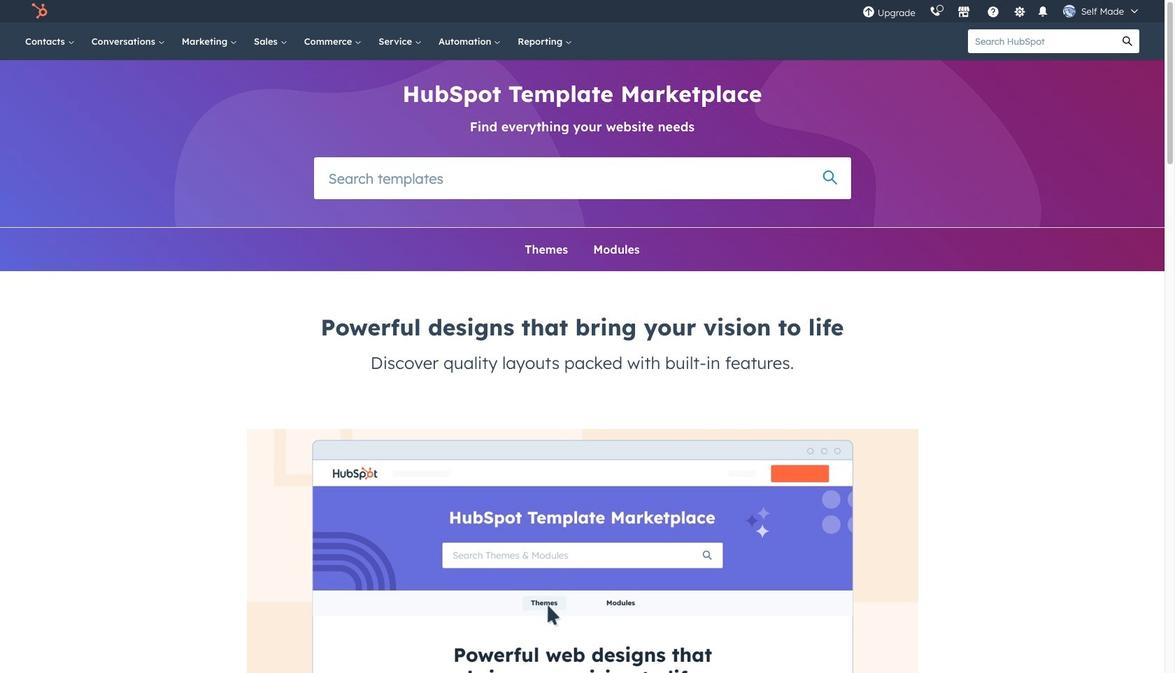 Task type: locate. For each thing, give the bounding box(es) containing it.
menu
[[855, 0, 1148, 22]]

ruby anderson image
[[1063, 5, 1076, 17]]



Task type: describe. For each thing, give the bounding box(es) containing it.
marketplaces image
[[957, 6, 970, 19]]

Search HubSpot search field
[[968, 29, 1116, 53]]

Search templates search field
[[314, 157, 851, 199]]



Task type: vqa. For each thing, say whether or not it's contained in the screenshot.
Remove the HubSpot logo from your blog. at the left top
no



